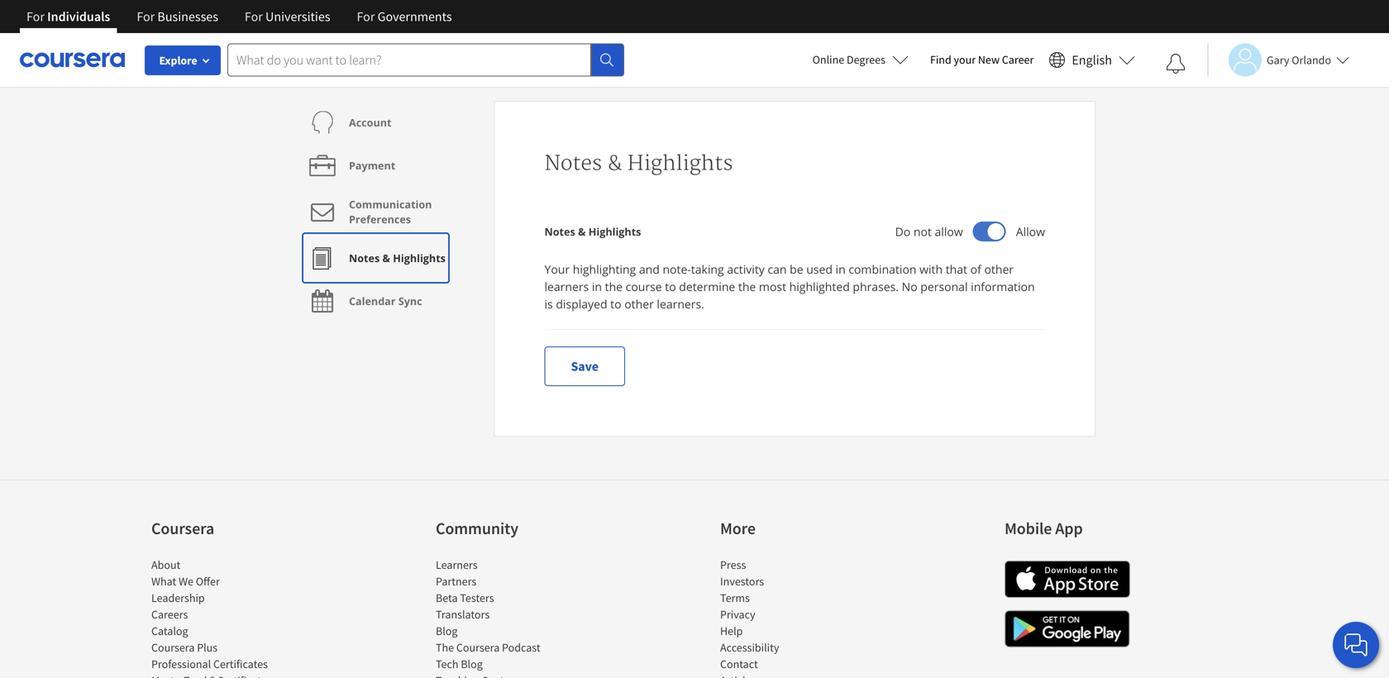 Task type: describe. For each thing, give the bounding box(es) containing it.
for universities
[[245, 8, 330, 25]]

information
[[971, 279, 1035, 294]]

leadership link
[[151, 590, 205, 605]]

determine
[[679, 279, 735, 294]]

sync
[[398, 294, 422, 308]]

mobile
[[1005, 518, 1052, 539]]

note-
[[663, 261, 691, 277]]

online
[[813, 52, 844, 67]]

what
[[151, 574, 176, 589]]

calendar sync link
[[306, 279, 422, 322]]

displayed
[[556, 296, 607, 312]]

app
[[1055, 518, 1083, 539]]

individuals
[[47, 8, 110, 25]]

learners link
[[436, 557, 478, 572]]

podcast
[[502, 640, 540, 655]]

offer
[[196, 574, 220, 589]]

list for community
[[436, 557, 576, 678]]

& inside "link"
[[382, 251, 390, 265]]

explore
[[159, 53, 197, 68]]

that
[[946, 261, 967, 277]]

your
[[954, 52, 976, 67]]

is
[[545, 296, 553, 312]]

communication preferences link
[[306, 187, 482, 236]]

0 vertical spatial notes
[[545, 151, 602, 176]]

for businesses
[[137, 8, 218, 25]]

allow
[[935, 224, 963, 239]]

governments
[[378, 8, 452, 25]]

leadership
[[151, 590, 205, 605]]

2 the from the left
[[738, 279, 756, 294]]

terms
[[720, 590, 750, 605]]

coursera for community
[[456, 640, 500, 655]]

online degrees button
[[799, 41, 922, 78]]

coursera up about
[[151, 518, 214, 539]]

save
[[571, 358, 599, 375]]

professional certificates link
[[151, 657, 268, 671]]

most
[[759, 279, 786, 294]]

communication preferences
[[349, 197, 432, 226]]

1 vertical spatial other
[[624, 296, 654, 312]]

universities
[[265, 8, 330, 25]]

course
[[626, 279, 662, 294]]

1 horizontal spatial blog
[[461, 657, 483, 671]]

save button
[[545, 346, 625, 386]]

combination
[[849, 261, 917, 277]]

no
[[902, 279, 918, 294]]

account
[[349, 115, 392, 129]]

find
[[930, 52, 952, 67]]

about what we offer leadership careers catalog coursera plus professional certificates
[[151, 557, 268, 671]]

coursera image
[[20, 47, 125, 73]]

notes & highlights switch
[[973, 222, 1006, 241]]

payment
[[349, 158, 395, 172]]

businesses
[[157, 8, 218, 25]]

What do you want to learn? text field
[[227, 43, 591, 76]]

banner navigation
[[13, 0, 465, 33]]

activity
[[727, 261, 765, 277]]

highlights inside "link"
[[393, 251, 446, 265]]

press link
[[720, 557, 746, 572]]

tech blog link
[[436, 657, 483, 671]]

for governments
[[357, 8, 452, 25]]

terms link
[[720, 590, 750, 605]]

learners.
[[657, 296, 704, 312]]

phrases.
[[853, 279, 899, 294]]

press investors terms privacy help accessibility contact
[[720, 557, 779, 671]]

catalog
[[151, 623, 188, 638]]

your highlighting and note-taking activity can be used in combination with that of other learners in the course to determine the most highlighted phrases.             no personal information is displayed to other learners.
[[545, 261, 1035, 312]]

what we offer link
[[151, 574, 220, 589]]

1 vertical spatial in
[[592, 279, 602, 294]]

partners link
[[436, 574, 476, 589]]

0 vertical spatial notes & highlights
[[545, 151, 733, 176]]

gary orlando button
[[1207, 43, 1350, 76]]

explore button
[[145, 45, 221, 75]]

for for universities
[[245, 8, 263, 25]]

get it on google play image
[[1005, 610, 1130, 647]]

not
[[914, 224, 932, 239]]

1 the from the left
[[605, 279, 623, 294]]

new
[[978, 52, 1000, 67]]

more
[[720, 518, 756, 539]]

accessibility link
[[720, 640, 779, 655]]

calendar sync
[[349, 294, 422, 308]]

download on the app store image
[[1005, 561, 1130, 598]]

highlighting
[[573, 261, 636, 277]]

careers
[[151, 607, 188, 622]]

careers link
[[151, 607, 188, 622]]

certificates
[[213, 657, 268, 671]]



Task type: locate. For each thing, give the bounding box(es) containing it.
catalog link
[[151, 623, 188, 638]]

the down activity
[[738, 279, 756, 294]]

notes & highlights
[[545, 151, 733, 176], [545, 225, 641, 239], [349, 251, 446, 265]]

blog link
[[436, 623, 458, 638]]

do
[[895, 224, 911, 239]]

list item
[[151, 672, 292, 678], [436, 672, 576, 678], [720, 672, 861, 678]]

coursera up tech blog link
[[456, 640, 500, 655]]

0 horizontal spatial the
[[605, 279, 623, 294]]

beta testers link
[[436, 590, 494, 605]]

3 for from the left
[[245, 8, 263, 25]]

coursera
[[151, 518, 214, 539], [151, 640, 195, 655], [456, 640, 500, 655]]

2 horizontal spatial list
[[720, 557, 861, 678]]

the
[[605, 279, 623, 294], [738, 279, 756, 294]]

1 vertical spatial notes & highlights
[[545, 225, 641, 239]]

0 vertical spatial &
[[607, 151, 622, 176]]

partners
[[436, 574, 476, 589]]

list item for coursera
[[151, 672, 292, 678]]

2 horizontal spatial list item
[[720, 672, 861, 678]]

chat with us image
[[1343, 632, 1369, 658]]

1 horizontal spatial the
[[738, 279, 756, 294]]

in right used
[[836, 261, 846, 277]]

3 list from the left
[[720, 557, 861, 678]]

in down the highlighting
[[592, 279, 602, 294]]

0 horizontal spatial in
[[592, 279, 602, 294]]

0 vertical spatial to
[[665, 279, 676, 294]]

for for businesses
[[137, 8, 155, 25]]

list item down podcast
[[436, 672, 576, 678]]

2 vertical spatial &
[[382, 251, 390, 265]]

list for more
[[720, 557, 861, 678]]

coursera plus link
[[151, 640, 218, 655]]

list containing about
[[151, 557, 292, 678]]

english
[[1072, 52, 1112, 68]]

list for coursera
[[151, 557, 292, 678]]

community
[[436, 518, 518, 539]]

1 horizontal spatial &
[[578, 225, 586, 239]]

other down "course"
[[624, 296, 654, 312]]

with
[[920, 261, 943, 277]]

orlando
[[1292, 53, 1331, 67]]

and
[[639, 261, 660, 277]]

mobile app
[[1005, 518, 1083, 539]]

0 vertical spatial highlights
[[627, 151, 733, 176]]

find your new career
[[930, 52, 1034, 67]]

1 vertical spatial highlights
[[589, 225, 641, 239]]

1 list item from the left
[[151, 672, 292, 678]]

about link
[[151, 557, 181, 572]]

account link
[[306, 101, 392, 144]]

investors link
[[720, 574, 764, 589]]

4 for from the left
[[357, 8, 375, 25]]

0 horizontal spatial blog
[[436, 623, 458, 638]]

1 vertical spatial blog
[[461, 657, 483, 671]]

list
[[151, 557, 292, 678], [436, 557, 576, 678], [720, 557, 861, 678]]

career
[[1002, 52, 1034, 67]]

None search field
[[227, 43, 624, 76]]

for individuals
[[26, 8, 110, 25]]

help
[[720, 623, 743, 638]]

your
[[545, 261, 570, 277]]

calendar
[[349, 294, 396, 308]]

0 vertical spatial other
[[984, 261, 1014, 277]]

we
[[179, 574, 193, 589]]

coursera inside learners partners beta testers translators blog the coursera podcast tech blog
[[456, 640, 500, 655]]

0 horizontal spatial list item
[[151, 672, 292, 678]]

gary orlando
[[1267, 53, 1331, 67]]

for left businesses
[[137, 8, 155, 25]]

1 horizontal spatial list item
[[436, 672, 576, 678]]

0 horizontal spatial other
[[624, 296, 654, 312]]

notes & highlights image
[[988, 223, 1004, 240]]

beta
[[436, 590, 458, 605]]

2 list from the left
[[436, 557, 576, 678]]

preferences
[[349, 212, 411, 226]]

testers
[[460, 590, 494, 605]]

list containing press
[[720, 557, 861, 678]]

notes inside 'notes & highlights' "link"
[[349, 251, 380, 265]]

0 horizontal spatial &
[[382, 251, 390, 265]]

notes & highlights inside "link"
[[349, 251, 446, 265]]

1 horizontal spatial in
[[836, 261, 846, 277]]

2 horizontal spatial &
[[607, 151, 622, 176]]

2 vertical spatial highlights
[[393, 251, 446, 265]]

be
[[790, 261, 803, 277]]

help link
[[720, 623, 743, 638]]

blog down "the coursera podcast" link
[[461, 657, 483, 671]]

2 vertical spatial notes
[[349, 251, 380, 265]]

accessibility
[[720, 640, 779, 655]]

to down note-
[[665, 279, 676, 294]]

allow
[[1016, 224, 1045, 239]]

investors
[[720, 574, 764, 589]]

list containing learners
[[436, 557, 576, 678]]

notes
[[545, 151, 602, 176], [545, 225, 575, 239], [349, 251, 380, 265]]

2 list item from the left
[[436, 672, 576, 678]]

for for individuals
[[26, 8, 45, 25]]

for for governments
[[357, 8, 375, 25]]

0 vertical spatial blog
[[436, 623, 458, 638]]

do not allow
[[895, 224, 963, 239]]

0 horizontal spatial list
[[151, 557, 292, 678]]

&
[[607, 151, 622, 176], [578, 225, 586, 239], [382, 251, 390, 265]]

the
[[436, 640, 454, 655]]

blog up the the
[[436, 623, 458, 638]]

for left 'individuals'
[[26, 8, 45, 25]]

1 vertical spatial notes
[[545, 225, 575, 239]]

gary
[[1267, 53, 1290, 67]]

list item for community
[[436, 672, 576, 678]]

communication
[[349, 197, 432, 211]]

list item down the professional certificates link
[[151, 672, 292, 678]]

the coursera podcast link
[[436, 640, 540, 655]]

press
[[720, 557, 746, 572]]

learners partners beta testers translators blog the coursera podcast tech blog
[[436, 557, 540, 671]]

taking
[[691, 261, 724, 277]]

coursera for coursera
[[151, 640, 195, 655]]

for left governments
[[357, 8, 375, 25]]

professional
[[151, 657, 211, 671]]

contact
[[720, 657, 758, 671]]

payment link
[[306, 144, 395, 187]]

2 for from the left
[[137, 8, 155, 25]]

1 vertical spatial to
[[610, 296, 621, 312]]

2 vertical spatial notes & highlights
[[349, 251, 446, 265]]

personal
[[921, 279, 968, 294]]

used
[[806, 261, 833, 277]]

1 horizontal spatial to
[[665, 279, 676, 294]]

notes & highlights element
[[294, 101, 494, 322]]

list item down 'accessibility' link
[[720, 672, 861, 678]]

show notifications image
[[1166, 54, 1186, 74]]

contact link
[[720, 657, 758, 671]]

coursera down catalog
[[151, 640, 195, 655]]

1 for from the left
[[26, 8, 45, 25]]

online degrees
[[813, 52, 886, 67]]

0 horizontal spatial to
[[610, 296, 621, 312]]

in
[[836, 261, 846, 277], [592, 279, 602, 294]]

the down the highlighting
[[605, 279, 623, 294]]

0 vertical spatial in
[[836, 261, 846, 277]]

for left universities at the left top
[[245, 8, 263, 25]]

for
[[26, 8, 45, 25], [137, 8, 155, 25], [245, 8, 263, 25], [357, 8, 375, 25]]

translators
[[436, 607, 490, 622]]

notes & highlights link
[[306, 236, 446, 279]]

coursera inside about what we offer leadership careers catalog coursera plus professional certificates
[[151, 640, 195, 655]]

other up information at the top right of the page
[[984, 261, 1014, 277]]

tech
[[436, 657, 459, 671]]

learners
[[436, 557, 478, 572]]

privacy link
[[720, 607, 755, 622]]

1 vertical spatial &
[[578, 225, 586, 239]]

1 list from the left
[[151, 557, 292, 678]]

other
[[984, 261, 1014, 277], [624, 296, 654, 312]]

plus
[[197, 640, 218, 655]]

privacy
[[720, 607, 755, 622]]

1 horizontal spatial other
[[984, 261, 1014, 277]]

list item for more
[[720, 672, 861, 678]]

1 horizontal spatial list
[[436, 557, 576, 678]]

translators link
[[436, 607, 490, 622]]

can
[[768, 261, 787, 277]]

3 list item from the left
[[720, 672, 861, 678]]

to right displayed
[[610, 296, 621, 312]]



Task type: vqa. For each thing, say whether or not it's contained in the screenshot.


